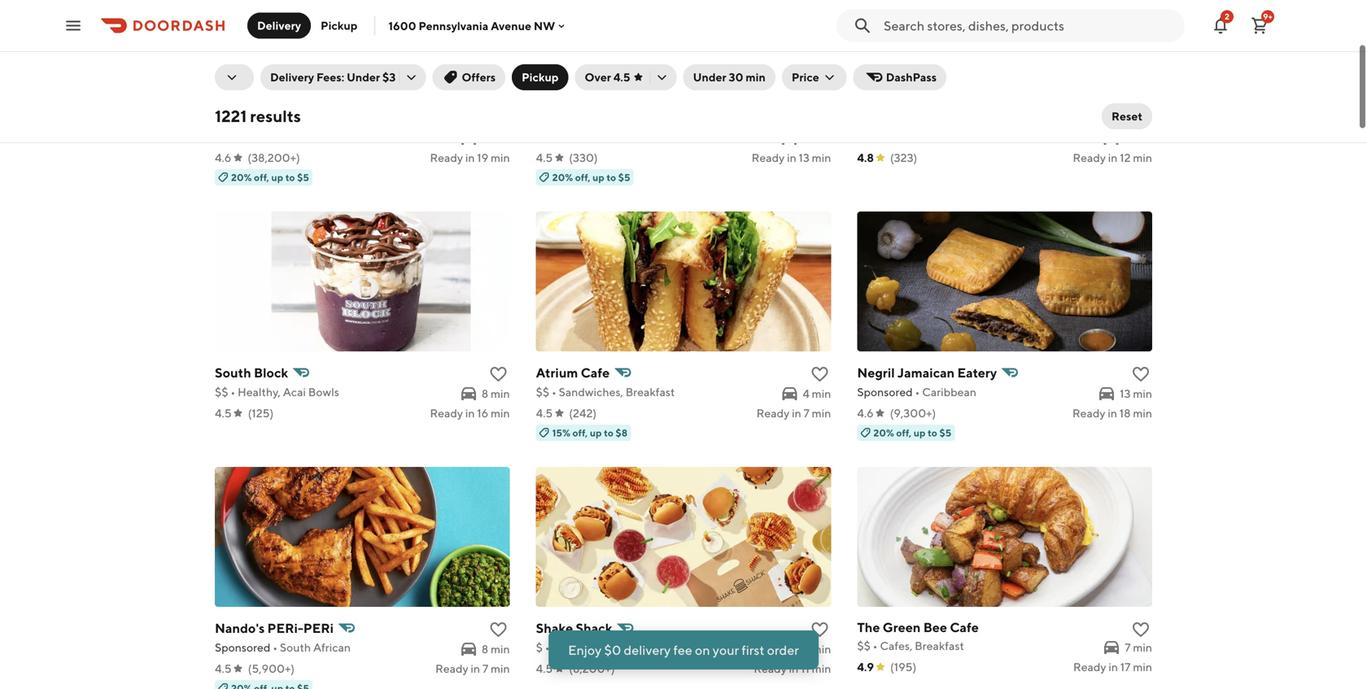 Task type: describe. For each thing, give the bounding box(es) containing it.
(8,200+)
[[569, 662, 615, 675]]

american,
[[880, 130, 933, 143]]

$$ for $$ • sandwiches, breakfast
[[536, 385, 549, 399]]

delivery for delivery
[[257, 19, 301, 32]]

sponsored for nando's peri-peri
[[215, 641, 271, 654]]

breakfast for $$ • sandwiches, breakfast
[[626, 385, 675, 399]]

ready in 7 min for nando's peri-peri
[[435, 662, 510, 675]]

in for shake shack
[[789, 662, 799, 675]]

Store search: begin typing to search for stores available on DoorDash text field
[[884, 17, 1175, 35]]

$$ • sandwiches, breakfast
[[536, 385, 675, 399]]

$5 for negril jamaican eatery
[[940, 427, 952, 439]]

5
[[802, 131, 810, 145]]

notification bell image
[[1211, 16, 1230, 35]]

ready for south block
[[430, 407, 463, 420]]

4.6 for surfside
[[215, 151, 231, 164]]

12
[[1120, 151, 1131, 164]]

• for tacos
[[273, 130, 278, 143]]

to for negril jamaican eatery
[[928, 427, 937, 439]]

13 min
[[1120, 387, 1152, 400]]

$$ • lebanese, healthy
[[536, 130, 655, 143]]

breakfast for $$ • cafes, breakfast
[[915, 639, 964, 653]]

delivery button
[[247, 13, 311, 39]]

in for surfside
[[465, 151, 475, 164]]

to for surfside
[[285, 172, 295, 183]]

8 min for nando's peri-peri
[[482, 643, 510, 656]]

• for sandwiches,
[[552, 385, 557, 399]]

up for surfside
[[271, 172, 283, 183]]

ready in 16 min
[[430, 407, 510, 420]]

in for negril jamaican eatery
[[1108, 407, 1117, 420]]

8 for surfside
[[482, 131, 488, 145]]

$$ • healthy, acai bowls
[[215, 385, 339, 399]]

up for atrium cafe
[[590, 427, 602, 439]]

0 horizontal spatial 13
[[799, 151, 810, 164]]

sponsored • caribbean
[[857, 385, 977, 399]]

(38,200+)
[[248, 151, 300, 164]]

ready in 13 min
[[752, 151, 831, 164]]

under inside button
[[693, 70, 726, 84]]

4.5 for south block
[[215, 407, 232, 420]]

to down the $$ • lebanese, healthy
[[607, 172, 616, 183]]

click to add this store to your saved list image for atrium cafe
[[810, 365, 830, 384]]

$$ • cafes, breakfast
[[857, 639, 964, 653]]

south block
[[215, 365, 288, 380]]

reset button
[[1102, 103, 1152, 129]]

jamaican
[[898, 365, 955, 380]]

7 for nando's peri-peri
[[482, 662, 488, 675]]

atrium cafe
[[536, 365, 610, 380]]

ready for surfside
[[430, 151, 463, 164]]

1 horizontal spatial $5
[[618, 172, 630, 183]]

4.6 for negril jamaican eatery
[[857, 407, 874, 420]]

delivery fees: under $3
[[270, 70, 396, 84]]

1 under from the left
[[347, 70, 380, 84]]

ready in 7 min for atrium cafe
[[757, 407, 831, 420]]

bee
[[923, 620, 947, 635]]

(195)
[[890, 660, 917, 674]]

chicken
[[597, 641, 641, 654]]

dashpass
[[886, 70, 937, 84]]

over 4.5 button
[[575, 64, 677, 90]]

7 min
[[1125, 641, 1152, 654]]

20% for negril jamaican eatery
[[873, 427, 894, 439]]

burgers,
[[552, 641, 595, 654]]

ready in 19 min
[[430, 151, 510, 164]]

pennsylvania
[[419, 19, 488, 32]]

4.5 inside over 4.5 button
[[614, 70, 630, 84]]

8 for nando's peri-peri
[[482, 643, 488, 656]]

enjoy $0 delivery fee on your first order
[[568, 643, 799, 658]]

$3
[[382, 70, 396, 84]]

sandwiches,
[[559, 385, 623, 399]]

on
[[695, 643, 710, 658]]

shake shack
[[536, 621, 612, 636]]

fees:
[[317, 70, 344, 84]]

4.5 for nando's peri-peri
[[215, 662, 232, 675]]

sponsored for negril jamaican eatery
[[857, 385, 913, 399]]

(323)
[[890, 151, 917, 164]]

$
[[536, 641, 543, 654]]

16
[[477, 407, 488, 420]]

$$ for $$ • healthy, acai bowls
[[215, 385, 228, 399]]

1600 pennsylvania avenue nw
[[389, 19, 555, 32]]

17
[[1120, 660, 1131, 674]]

over
[[585, 70, 611, 84]]

5 min
[[802, 131, 831, 145]]

ready in 11 min
[[754, 662, 831, 675]]

$8
[[616, 427, 628, 439]]

shack
[[576, 621, 612, 636]]

2 for 2
[[1225, 12, 1230, 21]]

delivery for delivery fees: under $3
[[270, 70, 314, 84]]

20% off, up to $5 for surfside
[[231, 172, 309, 183]]

(330)
[[569, 151, 598, 164]]

1 horizontal spatial south
[[280, 641, 311, 654]]

healthy
[[614, 130, 655, 143]]

ready in 12 min
[[1073, 151, 1152, 164]]

first
[[742, 643, 765, 658]]

$ • burgers, chicken
[[536, 641, 641, 654]]

9+
[[1263, 12, 1273, 21]]

click to add this store to your saved list image for nando's peri-peri
[[489, 620, 508, 640]]

results
[[250, 107, 301, 126]]

9+ button
[[1244, 9, 1276, 42]]

your
[[713, 643, 739, 658]]

under 30 min button
[[683, 64, 775, 90]]

pickup for the bottommost 'pickup' button
[[522, 70, 559, 84]]

1 vertical spatial 13
[[1120, 387, 1131, 400]]

1221
[[215, 107, 247, 126]]

• for burgers,
[[545, 641, 550, 654]]

nando's
[[215, 621, 265, 636]]

• for caribbean
[[915, 385, 920, 399]]

$$ for $$ • lebanese, healthy
[[536, 130, 549, 143]]

1 horizontal spatial 20% off, up to $5
[[552, 172, 630, 183]]

block
[[254, 365, 288, 380]]

2 for 2 min
[[1124, 131, 1131, 145]]

dashpass button
[[853, 64, 947, 90]]

$0
[[604, 643, 621, 658]]

ready for negril jamaican eatery
[[1072, 407, 1106, 420]]

• for south
[[273, 641, 278, 654]]

18
[[1120, 407, 1131, 420]]

pickup for top 'pickup' button
[[321, 19, 358, 32]]

1 items, open order cart image
[[1250, 16, 1270, 35]]

nw
[[534, 19, 555, 32]]

30
[[729, 70, 743, 84]]

open menu image
[[63, 16, 83, 35]]

15%
[[552, 427, 570, 439]]

min inside button
[[746, 70, 766, 84]]

off, for surfside
[[254, 172, 269, 183]]

cafes,
[[880, 639, 913, 653]]

atrium
[[536, 365, 578, 380]]

ready in 17 min
[[1073, 660, 1152, 674]]

4.8
[[857, 151, 874, 164]]

healthy,
[[238, 385, 281, 399]]

up for negril jamaican eatery
[[914, 427, 926, 439]]



Task type: locate. For each thing, give the bounding box(es) containing it.
sponsored
[[215, 130, 271, 143], [857, 385, 913, 399], [215, 641, 271, 654]]

click to add this store to your saved list image
[[1131, 109, 1151, 129], [1131, 365, 1151, 384], [810, 620, 830, 640], [1131, 620, 1151, 640]]

sponsored • south african
[[215, 641, 351, 654]]

ready
[[430, 151, 463, 164], [752, 151, 785, 164], [1073, 151, 1106, 164], [430, 407, 463, 420], [757, 407, 790, 420], [1072, 407, 1106, 420], [1073, 660, 1106, 674], [435, 662, 468, 675], [754, 662, 787, 675]]

click to add this store to your saved list image up ready in 16 min
[[489, 365, 508, 384]]

1 horizontal spatial pickup
[[522, 70, 559, 84]]

• for healthy,
[[231, 385, 235, 399]]

8 up 19
[[482, 131, 488, 145]]

pickup button up delivery fees: under $3
[[311, 13, 367, 39]]

0 horizontal spatial cafe
[[581, 365, 610, 380]]

0 horizontal spatial 7
[[482, 662, 488, 675]]

breakfast down bee
[[915, 639, 964, 653]]

cafe right bee
[[950, 620, 979, 635]]

2
[[1225, 12, 1230, 21], [1124, 131, 1131, 145]]

• up 4.8
[[873, 130, 878, 143]]

offers button
[[432, 64, 506, 90]]

cafe
[[581, 365, 610, 380], [950, 620, 979, 635]]

0 horizontal spatial 20% off, up to $5
[[231, 172, 309, 183]]

0 horizontal spatial 2
[[1124, 131, 1131, 145]]

delivery
[[257, 19, 301, 32], [270, 70, 314, 84]]

off, for atrium cafe
[[573, 427, 588, 439]]

(125)
[[248, 407, 274, 420]]

$5
[[297, 172, 309, 183], [618, 172, 630, 183], [940, 427, 952, 439]]

0 vertical spatial cafe
[[581, 365, 610, 380]]

pickup button down nw
[[512, 64, 568, 90]]

4.6
[[215, 151, 231, 164], [857, 407, 874, 420]]

eatery
[[957, 365, 997, 380]]

4.5 left (125)
[[215, 407, 232, 420]]

• for cafes,
[[873, 639, 878, 653]]

13
[[799, 151, 810, 164], [1120, 387, 1131, 400]]

click to add this store to your saved list image up 13 min
[[1131, 365, 1151, 384]]

nando's peri-peri
[[215, 621, 334, 636]]

lebanese,
[[559, 130, 612, 143]]

sponsored for surfside
[[215, 130, 271, 143]]

2 vertical spatial 7
[[482, 662, 488, 675]]

20%
[[231, 172, 252, 183], [552, 172, 573, 183], [873, 427, 894, 439]]

green
[[883, 620, 921, 635]]

click to add this store to your saved list image left shake
[[489, 620, 508, 640]]

$$ left lebanese,
[[536, 130, 549, 143]]

ready for nando's peri-peri
[[435, 662, 468, 675]]

8 for south block
[[482, 387, 488, 400]]

20% off, up to $5
[[231, 172, 309, 183], [552, 172, 630, 183], [873, 427, 952, 439]]

reset
[[1112, 109, 1143, 123]]

under left $3
[[347, 70, 380, 84]]

13 up 18
[[1120, 387, 1131, 400]]

20% down (330)
[[552, 172, 573, 183]]

surfside
[[215, 109, 265, 125]]

off, down (330)
[[575, 172, 590, 183]]

sponsored down negril
[[857, 385, 913, 399]]

0 horizontal spatial 20%
[[231, 172, 252, 183]]

2 horizontal spatial 20%
[[873, 427, 894, 439]]

0 vertical spatial delivery
[[257, 19, 301, 32]]

pickup button
[[311, 13, 367, 39], [512, 64, 568, 90]]

4
[[803, 387, 810, 400]]

• left lebanese,
[[552, 130, 557, 143]]

negril jamaican eatery
[[857, 365, 997, 380]]

$5 for surfside
[[297, 172, 309, 183]]

click to add this store to your saved list image
[[489, 365, 508, 384], [810, 365, 830, 384], [489, 620, 508, 640]]

• for american,
[[873, 130, 878, 143]]

peri
[[303, 621, 334, 636]]

order
[[767, 643, 799, 658]]

1 horizontal spatial ready in 7 min
[[757, 407, 831, 420]]

• for lebanese,
[[552, 130, 557, 143]]

1 vertical spatial ready in 7 min
[[435, 662, 510, 675]]

2 min
[[1124, 131, 1152, 145]]

1 horizontal spatial 20%
[[552, 172, 573, 183]]

0 vertical spatial 2
[[1225, 12, 1230, 21]]

0 vertical spatial breakfast
[[626, 385, 675, 399]]

0 vertical spatial south
[[215, 365, 251, 380]]

$$ for $$ • american, cookies
[[857, 130, 871, 143]]

4.5 left (330)
[[536, 151, 553, 164]]

1 vertical spatial breakfast
[[915, 639, 964, 653]]

7 for atrium cafe
[[804, 407, 810, 420]]

1 horizontal spatial under
[[693, 70, 726, 84]]

20% off, up to $5 for negril jamaican eatery
[[873, 427, 952, 439]]

8 left $
[[482, 643, 488, 656]]

(9,300+)
[[890, 407, 936, 420]]

the green bee cafe
[[857, 620, 979, 635]]

0 horizontal spatial breakfast
[[626, 385, 675, 399]]

fee
[[673, 643, 692, 658]]

4.5 down $
[[536, 662, 553, 675]]

1 horizontal spatial 7
[[804, 407, 810, 420]]

20% off, up to $5 down (330)
[[552, 172, 630, 183]]

8 for shake shack
[[803, 643, 810, 656]]

• down atrium on the bottom left of the page
[[552, 385, 557, 399]]

under
[[347, 70, 380, 84], [693, 70, 726, 84]]

click to add this store to your saved list image up 4 min
[[810, 365, 830, 384]]

20% down (9,300+)
[[873, 427, 894, 439]]

20% off, up to $5 down (38,200+)
[[231, 172, 309, 183]]

1 horizontal spatial cafe
[[950, 620, 979, 635]]

off, right 15%
[[573, 427, 588, 439]]

click to add this store to your saved list image for 13
[[1131, 365, 1151, 384]]

4.5 for shake shack
[[536, 662, 553, 675]]

delivery up delivery fees: under $3
[[257, 19, 301, 32]]

8 min for surfside
[[482, 131, 510, 145]]

1 vertical spatial sponsored
[[857, 385, 913, 399]]

2 horizontal spatial $5
[[940, 427, 952, 439]]

20% off, up to $5 down (9,300+)
[[873, 427, 952, 439]]

1 vertical spatial south
[[280, 641, 311, 654]]

$$ down atrium on the bottom left of the page
[[536, 385, 549, 399]]

off,
[[254, 172, 269, 183], [575, 172, 590, 183], [573, 427, 588, 439], [896, 427, 912, 439]]

4.5 up 15%
[[536, 407, 553, 420]]

1600
[[389, 19, 416, 32]]

cafe up sandwiches,
[[581, 365, 610, 380]]

1 vertical spatial 4.6
[[857, 407, 874, 420]]

8
[[482, 131, 488, 145], [482, 387, 488, 400], [482, 643, 488, 656], [803, 643, 810, 656]]

shake
[[536, 621, 573, 636]]

8 min up 19
[[482, 131, 510, 145]]

8 min left $
[[482, 643, 510, 656]]

to down (38,200+)
[[285, 172, 295, 183]]

negril
[[857, 365, 895, 380]]

1 vertical spatial 2
[[1124, 131, 1131, 145]]

4.6 down 1221
[[215, 151, 231, 164]]

african
[[313, 641, 351, 654]]

click to add this store to your saved list image up 2 min
[[1131, 109, 1151, 129]]

south down peri-
[[280, 641, 311, 654]]

4.5 right over
[[614, 70, 630, 84]]

avenue
[[491, 19, 531, 32]]

ready for atrium cafe
[[757, 407, 790, 420]]

7
[[804, 407, 810, 420], [1125, 641, 1131, 654], [482, 662, 488, 675]]

$$ down south block
[[215, 385, 228, 399]]

0 vertical spatial pickup
[[321, 19, 358, 32]]

0 horizontal spatial under
[[347, 70, 380, 84]]

min
[[746, 70, 766, 84], [491, 131, 510, 145], [812, 131, 831, 145], [1133, 131, 1152, 145], [491, 151, 510, 164], [812, 151, 831, 164], [1133, 151, 1152, 164], [491, 387, 510, 400], [812, 387, 831, 400], [1133, 387, 1152, 400], [491, 407, 510, 420], [812, 407, 831, 420], [1133, 407, 1152, 420], [1133, 641, 1152, 654], [491, 643, 510, 656], [812, 643, 831, 656], [1133, 660, 1152, 674], [491, 662, 510, 675], [812, 662, 831, 675]]

$$ for $$ • cafes, breakfast
[[857, 639, 871, 653]]

to down (9,300+)
[[928, 427, 937, 439]]

4.5 down "nando's"
[[215, 662, 232, 675]]

• left tacos
[[273, 130, 278, 143]]

0 horizontal spatial $5
[[297, 172, 309, 183]]

under left 30
[[693, 70, 726, 84]]

delivery
[[624, 643, 671, 658]]

4.9
[[857, 660, 874, 674]]

0 vertical spatial 7
[[804, 407, 810, 420]]

pickup
[[321, 19, 358, 32], [522, 70, 559, 84]]

• right $
[[545, 641, 550, 654]]

2 under from the left
[[693, 70, 726, 84]]

0 horizontal spatial ready in 7 min
[[435, 662, 510, 675]]

13 down '5'
[[799, 151, 810, 164]]

acai
[[283, 385, 306, 399]]

1221 results
[[215, 107, 301, 126]]

1 vertical spatial pickup button
[[512, 64, 568, 90]]

south up 'healthy,'
[[215, 365, 251, 380]]

sponsored • tacos
[[215, 130, 309, 143]]

1 horizontal spatial 13
[[1120, 387, 1131, 400]]

ready in 18 min
[[1072, 407, 1152, 420]]

• down the
[[873, 639, 878, 653]]

1 horizontal spatial 2
[[1225, 12, 1230, 21]]

$5 down caribbean at the right bottom of the page
[[940, 427, 952, 439]]

to for atrium cafe
[[604, 427, 614, 439]]

20% down (38,200+)
[[231, 172, 252, 183]]

breakfast up the $8
[[626, 385, 675, 399]]

offers
[[462, 70, 496, 84]]

$5 down (38,200+)
[[297, 172, 309, 183]]

$$
[[536, 130, 549, 143], [857, 130, 871, 143], [215, 385, 228, 399], [536, 385, 549, 399], [857, 639, 871, 653]]

ready in 7 min
[[757, 407, 831, 420], [435, 662, 510, 675]]

ready for shake shack
[[754, 662, 787, 675]]

8 min up 16
[[482, 387, 510, 400]]

(5,900+)
[[248, 662, 295, 675]]

sponsored down surfside
[[215, 130, 271, 143]]

in for south block
[[465, 407, 475, 420]]

click to add this store to your saved list image for 7
[[1131, 620, 1151, 640]]

0 horizontal spatial pickup
[[321, 19, 358, 32]]

$$ down the
[[857, 639, 871, 653]]

delivery inside button
[[257, 19, 301, 32]]

delivery left fees:
[[270, 70, 314, 84]]

2 horizontal spatial 20% off, up to $5
[[873, 427, 952, 439]]

up down (242)
[[590, 427, 602, 439]]

1 horizontal spatial 4.6
[[857, 407, 874, 420]]

click to add this store to your saved list image up ready in 11 min on the right bottom
[[810, 620, 830, 640]]

$5 down healthy
[[618, 172, 630, 183]]

0 vertical spatial 4.6
[[215, 151, 231, 164]]

1 vertical spatial pickup
[[522, 70, 559, 84]]

8 min
[[482, 131, 510, 145], [482, 387, 510, 400], [482, 643, 510, 656], [803, 643, 831, 656]]

pickup up delivery fees: under $3
[[321, 19, 358, 32]]

2 left 1 items, open order cart image
[[1225, 12, 1230, 21]]

0 vertical spatial sponsored
[[215, 130, 271, 143]]

1 vertical spatial 7
[[1125, 641, 1131, 654]]

under 30 min
[[693, 70, 766, 84]]

8 min for shake shack
[[803, 643, 831, 656]]

• down jamaican
[[915, 385, 920, 399]]

to left the $8
[[604, 427, 614, 439]]

off, down (9,300+)
[[896, 427, 912, 439]]

sponsored down "nando's"
[[215, 641, 271, 654]]

11
[[801, 662, 810, 675]]

up down (38,200+)
[[271, 172, 283, 183]]

8 min up 11
[[803, 643, 831, 656]]

click to add this store to your saved list image for south block
[[489, 365, 508, 384]]

2 vertical spatial sponsored
[[215, 641, 271, 654]]

8 min for south block
[[482, 387, 510, 400]]

8 up 11
[[803, 643, 810, 656]]

caribbean
[[922, 385, 977, 399]]

$$ up 4.8
[[857, 130, 871, 143]]

click to add this store to your saved list image for 2
[[1131, 109, 1151, 129]]

4.5 for atrium cafe
[[536, 407, 553, 420]]

click to add this store to your saved list image up 7 min
[[1131, 620, 1151, 640]]

off, for negril jamaican eatery
[[896, 427, 912, 439]]

0 vertical spatial pickup button
[[311, 13, 367, 39]]

0 horizontal spatial pickup button
[[311, 13, 367, 39]]

in for atrium cafe
[[792, 407, 801, 420]]

up down (9,300+)
[[914, 427, 926, 439]]

15% off, up to $8
[[552, 427, 628, 439]]

1 horizontal spatial pickup button
[[512, 64, 568, 90]]

8 up 16
[[482, 387, 488, 400]]

over 4.5
[[585, 70, 630, 84]]

1 horizontal spatial breakfast
[[915, 639, 964, 653]]

price button
[[782, 64, 847, 90]]

breakfast
[[626, 385, 675, 399], [915, 639, 964, 653]]

1600 pennsylvania avenue nw button
[[389, 19, 568, 32]]

off, down (38,200+)
[[254, 172, 269, 183]]

pickup down nw
[[522, 70, 559, 84]]

19
[[477, 151, 488, 164]]

2 horizontal spatial 7
[[1125, 641, 1131, 654]]

0 horizontal spatial 4.6
[[215, 151, 231, 164]]

1 vertical spatial delivery
[[270, 70, 314, 84]]

20% for surfside
[[231, 172, 252, 183]]

• left 'healthy,'
[[231, 385, 235, 399]]

$$ • american, cookies
[[857, 130, 977, 143]]

0 horizontal spatial south
[[215, 365, 251, 380]]

in for nando's peri-peri
[[471, 662, 480, 675]]

4.6 down negril
[[857, 407, 874, 420]]

up down (330)
[[593, 172, 605, 183]]

0 vertical spatial ready in 7 min
[[757, 407, 831, 420]]

2 up 12 at the right of page
[[1124, 131, 1131, 145]]

1 vertical spatial cafe
[[950, 620, 979, 635]]

click to add this store to your saved list image for 8
[[810, 620, 830, 640]]

•
[[273, 130, 278, 143], [552, 130, 557, 143], [873, 130, 878, 143], [231, 385, 235, 399], [552, 385, 557, 399], [915, 385, 920, 399], [873, 639, 878, 653], [273, 641, 278, 654], [545, 641, 550, 654]]

the
[[857, 620, 880, 635]]

tacos
[[280, 130, 309, 143]]

• down nando's peri-peri on the left
[[273, 641, 278, 654]]

0 vertical spatial 13
[[799, 151, 810, 164]]



Task type: vqa. For each thing, say whether or not it's contained in the screenshot.
8 corresponding to South Block
yes



